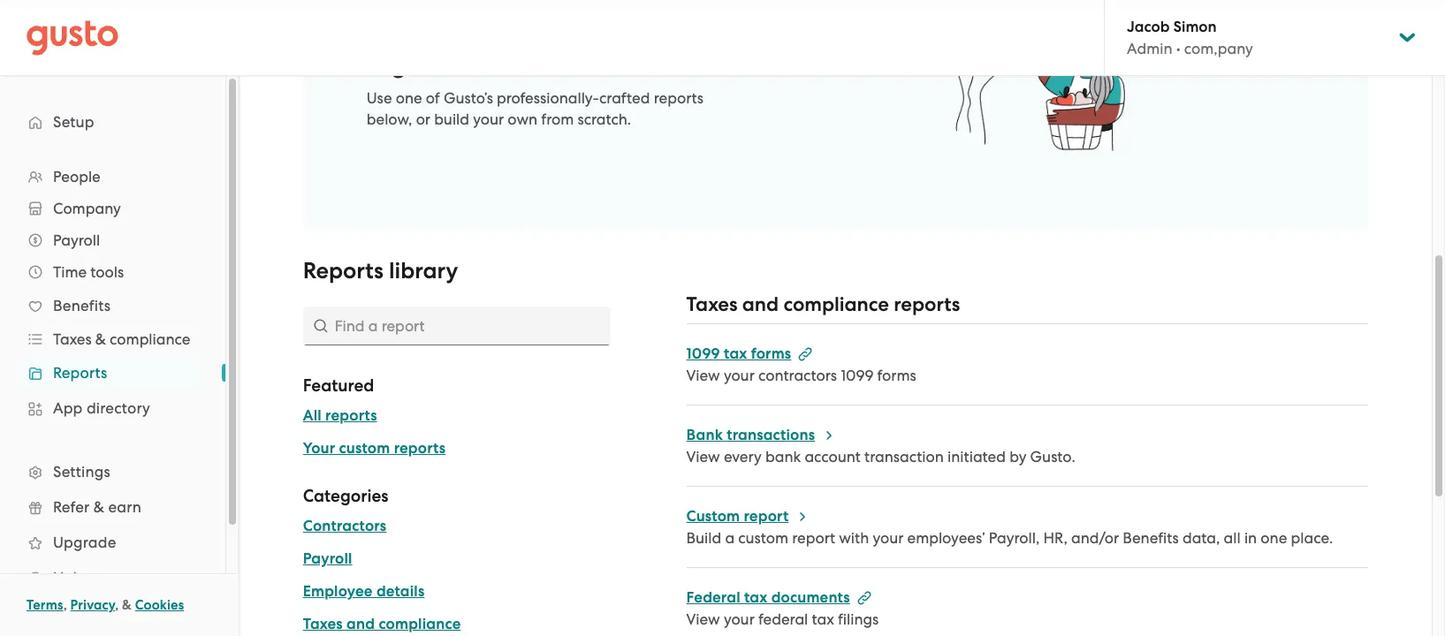 Task type: vqa. For each thing, say whether or not it's contained in the screenshot.
And/Or
yes



Task type: locate. For each thing, give the bounding box(es) containing it.
0 vertical spatial taxes
[[686, 293, 738, 316]]

0 vertical spatial one
[[396, 89, 422, 107]]

employee details
[[303, 583, 425, 601]]

report left with
[[792, 530, 835, 547]]

tools
[[90, 263, 124, 281]]

compliance for taxes and compliance
[[379, 615, 461, 634]]

payroll up employee
[[303, 550, 352, 568]]

2 view from the top
[[686, 448, 720, 466]]

1 vertical spatial view
[[686, 448, 720, 466]]

reports
[[303, 257, 384, 285], [53, 364, 107, 382]]

0 horizontal spatial custom
[[339, 439, 390, 458]]

a
[[725, 530, 735, 547]]

1 horizontal spatial ,
[[115, 598, 119, 613]]

your custom reports button
[[303, 438, 446, 460]]

1 horizontal spatial in
[[1245, 530, 1257, 547]]

0 vertical spatial report
[[744, 507, 789, 526]]

featured
[[303, 376, 374, 396]]

forms up transaction
[[877, 367, 916, 385]]

documents
[[771, 589, 850, 607]]

below,
[[367, 110, 412, 128]]

1099 right contractors
[[841, 367, 874, 385]]

, down 'help' link
[[115, 598, 119, 613]]

0 horizontal spatial benefits
[[53, 297, 111, 315]]

library
[[389, 257, 458, 285]]

taxes inside button
[[303, 615, 343, 634]]

transactions
[[727, 426, 815, 445]]

app directory
[[53, 400, 150, 417]]

1 vertical spatial reports
[[53, 364, 107, 382]]

view down 1099 tax forms
[[686, 367, 720, 385]]

by
[[1010, 448, 1027, 466]]

taxes & compliance
[[53, 331, 190, 348]]

app
[[53, 400, 83, 417]]

1 horizontal spatial and
[[742, 293, 779, 316]]

tax up view your contractors 1099 forms at bottom
[[724, 345, 747, 363]]

0 horizontal spatial payroll
[[53, 232, 100, 249]]

find
[[367, 17, 417, 48]]

forms up contractors
[[751, 345, 791, 363]]

view down federal
[[686, 611, 720, 629]]

0 vertical spatial custom
[[339, 439, 390, 458]]

your down federal
[[724, 611, 755, 629]]

federal tax documents link
[[686, 589, 871, 607]]

payroll button
[[18, 225, 208, 256]]

payroll
[[53, 232, 100, 249], [303, 550, 352, 568]]

reports inside button
[[325, 407, 377, 425]]

report
[[744, 507, 789, 526], [792, 530, 835, 547]]

data
[[538, 49, 595, 80]]

initiated
[[948, 448, 1006, 466]]

1 vertical spatial and
[[347, 615, 375, 634]]

1 horizontal spatial report
[[792, 530, 835, 547]]

bank
[[686, 426, 723, 445]]

and inside the taxes and compliance button
[[347, 615, 375, 634]]

filings
[[838, 611, 879, 629]]

organization's
[[367, 49, 532, 80]]

settings link
[[18, 456, 208, 488]]

reports
[[654, 89, 704, 107], [894, 293, 960, 316], [325, 407, 377, 425], [394, 439, 446, 458]]

upgrade link
[[18, 527, 208, 559]]

reports inside use one of gusto's professionally-crafted reports below, or build your own from scratch.
[[654, 89, 704, 107]]

payroll up the time on the left of page
[[53, 232, 100, 249]]

1 horizontal spatial benefits
[[1123, 530, 1179, 547]]

of
[[426, 89, 440, 107]]

view your contractors 1099 forms
[[686, 367, 916, 385]]

2 vertical spatial compliance
[[379, 615, 461, 634]]

in
[[589, 17, 610, 48], [1245, 530, 1257, 547]]

0 horizontal spatial ,
[[63, 598, 67, 613]]

forms
[[751, 345, 791, 363], [877, 367, 916, 385]]

compliance for taxes & compliance
[[110, 331, 190, 348]]

1 horizontal spatial taxes
[[303, 615, 343, 634]]

tax
[[724, 345, 747, 363], [744, 589, 768, 607], [812, 611, 834, 629]]

view every bank account transaction initiated by gusto.
[[686, 448, 1076, 466]]

benefits down time tools
[[53, 297, 111, 315]]

& inside dropdown button
[[95, 331, 106, 348]]

transaction
[[865, 448, 944, 466]]

taxes up 1099 tax forms
[[686, 293, 738, 316]]

view your federal tax filings
[[686, 611, 879, 629]]

custom down custom report link at the bottom of the page
[[738, 530, 789, 547]]

taxes down employee
[[303, 615, 343, 634]]

or
[[416, 110, 431, 128]]

1 horizontal spatial compliance
[[379, 615, 461, 634]]

custom report link
[[686, 507, 810, 526]]

1 horizontal spatial 1099
[[841, 367, 874, 385]]

help
[[53, 569, 87, 587]]

compliance inside dropdown button
[[110, 331, 190, 348]]

reports left library
[[303, 257, 384, 285]]

1 vertical spatial in
[[1245, 530, 1257, 547]]

taxes and compliance button
[[303, 614, 461, 636]]

taxes inside dropdown button
[[53, 331, 92, 348]]

1 horizontal spatial custom
[[738, 530, 789, 547]]

1 horizontal spatial payroll
[[303, 550, 352, 568]]

0 horizontal spatial one
[[396, 89, 422, 107]]

taxes down benefits link
[[53, 331, 92, 348]]

&
[[95, 331, 106, 348], [93, 499, 104, 516], [122, 598, 132, 613]]

1 vertical spatial payroll
[[303, 550, 352, 568]]

0 horizontal spatial taxes
[[53, 331, 92, 348]]

tax up view your federal tax filings at the bottom
[[744, 589, 768, 607]]

1 horizontal spatial forms
[[877, 367, 916, 385]]

and for taxes and compliance reports
[[742, 293, 779, 316]]

your down gusto's
[[473, 110, 504, 128]]

your up crafted
[[616, 17, 669, 48]]

federal
[[686, 589, 741, 607]]

0 vertical spatial compliance
[[784, 293, 889, 316]]

build
[[686, 530, 722, 547]]

custom down all reports button
[[339, 439, 390, 458]]

payroll inside dropdown button
[[53, 232, 100, 249]]

view
[[686, 367, 720, 385], [686, 448, 720, 466], [686, 611, 720, 629]]

taxes
[[686, 293, 738, 316], [53, 331, 92, 348], [303, 615, 343, 634]]

benefits
[[53, 297, 111, 315], [1123, 530, 1179, 547]]

federal
[[758, 611, 808, 629]]

and for taxes and compliance
[[347, 615, 375, 634]]

1099
[[686, 345, 720, 363], [841, 367, 874, 385]]

one left place.
[[1261, 530, 1287, 547]]

cookies button
[[135, 595, 184, 616]]

0 vertical spatial payroll
[[53, 232, 100, 249]]

2 horizontal spatial taxes
[[686, 293, 738, 316]]

reports inside list
[[53, 364, 107, 382]]

0 horizontal spatial in
[[589, 17, 610, 48]]

compliance down benefits link
[[110, 331, 190, 348]]

0 horizontal spatial and
[[347, 615, 375, 634]]

custom
[[339, 439, 390, 458], [738, 530, 789, 547]]

2 vertical spatial view
[[686, 611, 720, 629]]

refer & earn link
[[18, 491, 208, 523]]

gusto's
[[444, 89, 493, 107]]

•
[[1176, 40, 1181, 57]]

gusto.
[[1030, 448, 1076, 466]]

and up 1099 tax forms link
[[742, 293, 779, 316]]

your
[[616, 17, 669, 48], [473, 110, 504, 128], [724, 367, 755, 385], [873, 530, 904, 547], [724, 611, 755, 629]]

0 vertical spatial tax
[[724, 345, 747, 363]]

1 vertical spatial one
[[1261, 530, 1287, 547]]

in right all
[[1245, 530, 1257, 547]]

people
[[53, 168, 101, 186]]

, left privacy link
[[63, 598, 67, 613]]

list
[[0, 161, 225, 596]]

2 horizontal spatial compliance
[[784, 293, 889, 316]]

1 vertical spatial taxes
[[53, 331, 92, 348]]

0 horizontal spatial 1099
[[686, 345, 720, 363]]

tax down documents
[[812, 611, 834, 629]]

employees'
[[907, 530, 985, 547]]

0 horizontal spatial compliance
[[110, 331, 190, 348]]

compliance down the details
[[379, 615, 461, 634]]

2 vertical spatial taxes
[[303, 615, 343, 634]]

compliance inside button
[[379, 615, 461, 634]]

compliance up view your contractors 1099 forms at bottom
[[784, 293, 889, 316]]

,
[[63, 598, 67, 613], [115, 598, 119, 613]]

terms , privacy , & cookies
[[27, 598, 184, 613]]

one
[[396, 89, 422, 107], [1261, 530, 1287, 547]]

0 vertical spatial &
[[95, 331, 106, 348]]

0 vertical spatial and
[[742, 293, 779, 316]]

refer
[[53, 499, 90, 516]]

bank transactions link
[[686, 426, 836, 445]]

bank
[[765, 448, 801, 466]]

1099 up the bank
[[686, 345, 720, 363]]

& left earn
[[93, 499, 104, 516]]

1 vertical spatial benefits
[[1123, 530, 1179, 547]]

1 vertical spatial compliance
[[110, 331, 190, 348]]

1 vertical spatial &
[[93, 499, 104, 516]]

0 horizontal spatial reports
[[53, 364, 107, 382]]

and down employee details button
[[347, 615, 375, 634]]

& down benefits link
[[95, 331, 106, 348]]

benefits left data,
[[1123, 530, 1179, 547]]

in up data
[[589, 17, 610, 48]]

& down 'help' link
[[122, 598, 132, 613]]

reports up app
[[53, 364, 107, 382]]

1 horizontal spatial reports
[[303, 257, 384, 285]]

time
[[53, 263, 87, 281]]

0 vertical spatial forms
[[751, 345, 791, 363]]

report right custom
[[744, 507, 789, 526]]

time tools button
[[18, 256, 208, 288]]

benefits inside benefits link
[[53, 297, 111, 315]]

0 vertical spatial reports
[[303, 257, 384, 285]]

0 vertical spatial in
[[589, 17, 610, 48]]

your inside use one of gusto's professionally-crafted reports below, or build your own from scratch.
[[473, 110, 504, 128]]

one inside use one of gusto's professionally-crafted reports below, or build your own from scratch.
[[396, 89, 422, 107]]

1 vertical spatial tax
[[744, 589, 768, 607]]

professionally-
[[497, 89, 599, 107]]

& for earn
[[93, 499, 104, 516]]

view down the bank
[[686, 448, 720, 466]]

1 view from the top
[[686, 367, 720, 385]]

0 vertical spatial benefits
[[53, 297, 111, 315]]

taxes & compliance button
[[18, 324, 208, 355]]

3 view from the top
[[686, 611, 720, 629]]

1 vertical spatial forms
[[877, 367, 916, 385]]

one left of at top left
[[396, 89, 422, 107]]

0 vertical spatial view
[[686, 367, 720, 385]]



Task type: describe. For each thing, give the bounding box(es) containing it.
view for 1099 tax forms
[[686, 367, 720, 385]]

categories
[[303, 486, 389, 507]]

tax for federal
[[744, 589, 768, 607]]

hr,
[[1044, 530, 1068, 547]]

contractors
[[758, 367, 837, 385]]

taxes for taxes & compliance
[[53, 331, 92, 348]]

custom
[[686, 507, 740, 526]]

earn
[[108, 499, 141, 516]]

taxes for taxes and compliance
[[303, 615, 343, 634]]

jacob
[[1127, 18, 1170, 36]]

app directory link
[[18, 392, 208, 424]]

employee
[[303, 583, 373, 601]]

view for bank transactions
[[686, 448, 720, 466]]

opportunities
[[423, 17, 583, 48]]

terms link
[[27, 598, 63, 613]]

bank transactions
[[686, 426, 815, 445]]

federal tax documents
[[686, 589, 850, 607]]

your right with
[[873, 530, 904, 547]]

payroll button
[[303, 549, 352, 570]]

0 horizontal spatial report
[[744, 507, 789, 526]]

2 , from the left
[[115, 598, 119, 613]]

account
[[805, 448, 861, 466]]

1 vertical spatial 1099
[[841, 367, 874, 385]]

all reports
[[303, 407, 377, 425]]

taxes for taxes and compliance reports
[[686, 293, 738, 316]]

scratch.
[[578, 110, 631, 128]]

admin
[[1127, 40, 1173, 57]]

2 vertical spatial &
[[122, 598, 132, 613]]

in inside find opportunities in your organization's data
[[589, 17, 610, 48]]

reports for reports library
[[303, 257, 384, 285]]

refer & earn
[[53, 499, 141, 516]]

your
[[303, 439, 335, 458]]

all
[[303, 407, 322, 425]]

build a custom report with your employees' payroll, hr, and/or benefits data, all in one place.
[[686, 530, 1333, 547]]

reports link
[[18, 357, 208, 389]]

tax for 1099
[[724, 345, 747, 363]]

home image
[[27, 20, 118, 55]]

every
[[724, 448, 762, 466]]

payroll,
[[989, 530, 1040, 547]]

com,pany
[[1184, 40, 1253, 57]]

and/or
[[1071, 530, 1119, 547]]

your inside find opportunities in your organization's data
[[616, 17, 669, 48]]

0 horizontal spatial forms
[[751, 345, 791, 363]]

your down 1099 tax forms
[[724, 367, 755, 385]]

your custom reports
[[303, 439, 446, 458]]

directory
[[87, 400, 150, 417]]

taxes and compliance reports
[[686, 293, 960, 316]]

custom inside "button"
[[339, 439, 390, 458]]

data,
[[1183, 530, 1220, 547]]

crafted
[[599, 89, 650, 107]]

setup
[[53, 113, 94, 131]]

upgrade
[[53, 534, 116, 552]]

view for federal tax documents
[[686, 611, 720, 629]]

0 vertical spatial 1099
[[686, 345, 720, 363]]

terms
[[27, 598, 63, 613]]

cookies
[[135, 598, 184, 613]]

list containing people
[[0, 161, 225, 596]]

own
[[508, 110, 538, 128]]

employee details button
[[303, 582, 425, 603]]

with
[[839, 530, 869, 547]]

custom report
[[686, 507, 789, 526]]

reports for reports
[[53, 364, 107, 382]]

from
[[541, 110, 574, 128]]

1099 tax forms
[[686, 345, 791, 363]]

contractors
[[303, 517, 387, 536]]

use
[[367, 89, 392, 107]]

privacy
[[70, 598, 115, 613]]

build
[[434, 110, 469, 128]]

time tools
[[53, 263, 124, 281]]

details
[[376, 583, 425, 601]]

compliance for taxes and compliance reports
[[784, 293, 889, 316]]

use one of gusto's professionally-crafted reports below, or build your own from scratch.
[[367, 89, 704, 128]]

setup link
[[18, 106, 208, 138]]

reports library
[[303, 257, 458, 285]]

jacob simon admin • com,pany
[[1127, 18, 1253, 57]]

& for compliance
[[95, 331, 106, 348]]

settings
[[53, 463, 110, 481]]

1 horizontal spatial one
[[1261, 530, 1287, 547]]

contractors button
[[303, 516, 387, 537]]

1 vertical spatial custom
[[738, 530, 789, 547]]

gusto navigation element
[[0, 76, 225, 624]]

1 vertical spatial report
[[792, 530, 835, 547]]

company button
[[18, 193, 208, 225]]

privacy link
[[70, 598, 115, 613]]

all
[[1224, 530, 1241, 547]]

place.
[[1291, 530, 1333, 547]]

Report Search bar field
[[303, 307, 611, 346]]

simon
[[1174, 18, 1217, 36]]

reports inside "button"
[[394, 439, 446, 458]]

benefits link
[[18, 290, 208, 322]]

2 vertical spatial tax
[[812, 611, 834, 629]]

find opportunities in your organization's data
[[367, 17, 669, 80]]

taxes and compliance
[[303, 615, 461, 634]]

company
[[53, 200, 121, 217]]

1099 tax forms link
[[686, 345, 813, 363]]

1 , from the left
[[63, 598, 67, 613]]



